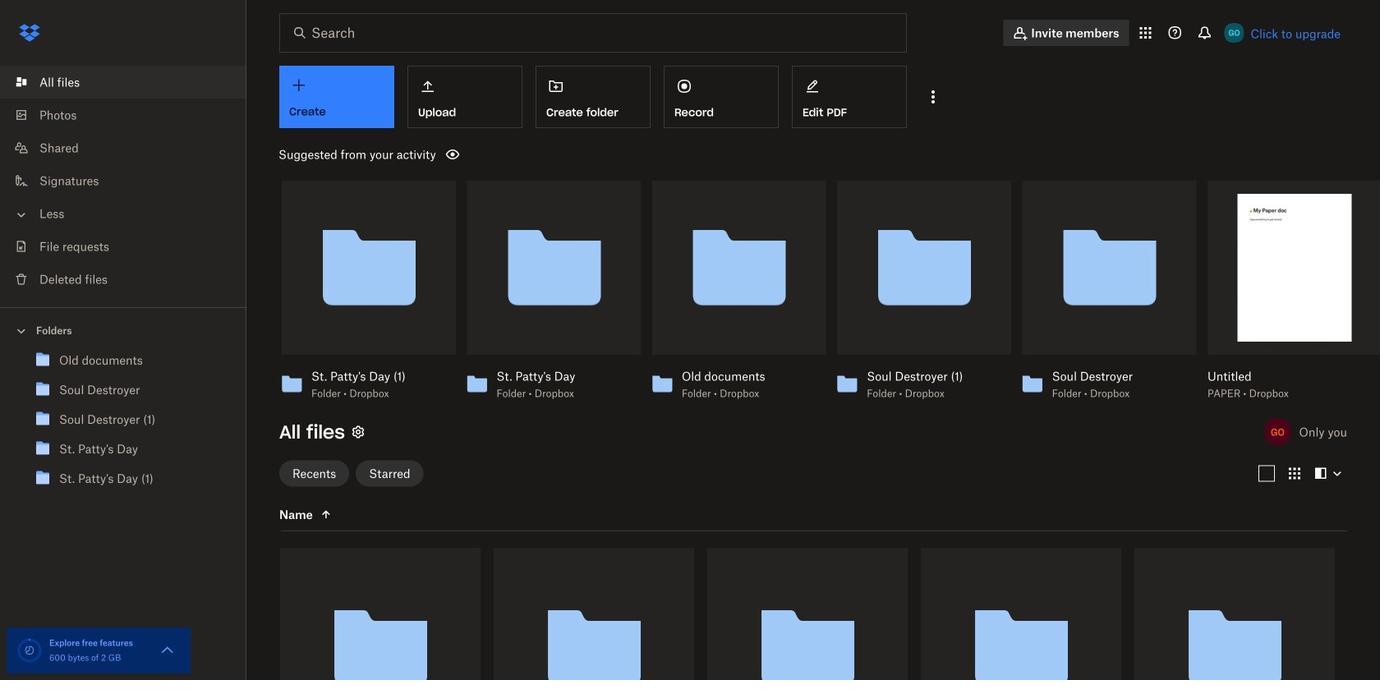 Task type: describe. For each thing, give the bounding box(es) containing it.
folder, old documents row
[[280, 548, 481, 680]]

folder, soul destroyer row
[[494, 548, 694, 680]]

folder, st. patty's day (1) row
[[1134, 548, 1335, 680]]

quota usage progress bar
[[16, 637, 43, 664]]

folder, soul destroyer (1) row
[[707, 548, 908, 680]]

dropbox image
[[13, 16, 46, 49]]

quota usage image
[[16, 637, 43, 664]]



Task type: vqa. For each thing, say whether or not it's contained in the screenshot.
Getting Started Progress PROGRESS BAR
no



Task type: locate. For each thing, give the bounding box(es) containing it.
Search in folder "Dropbox" text field
[[311, 23, 872, 43]]

group
[[0, 342, 246, 506]]

folder settings image
[[348, 422, 368, 442]]

list
[[0, 56, 246, 307]]

less image
[[13, 207, 30, 223]]

list item
[[0, 66, 246, 99]]

folder, st. patty's day row
[[921, 548, 1121, 680]]



